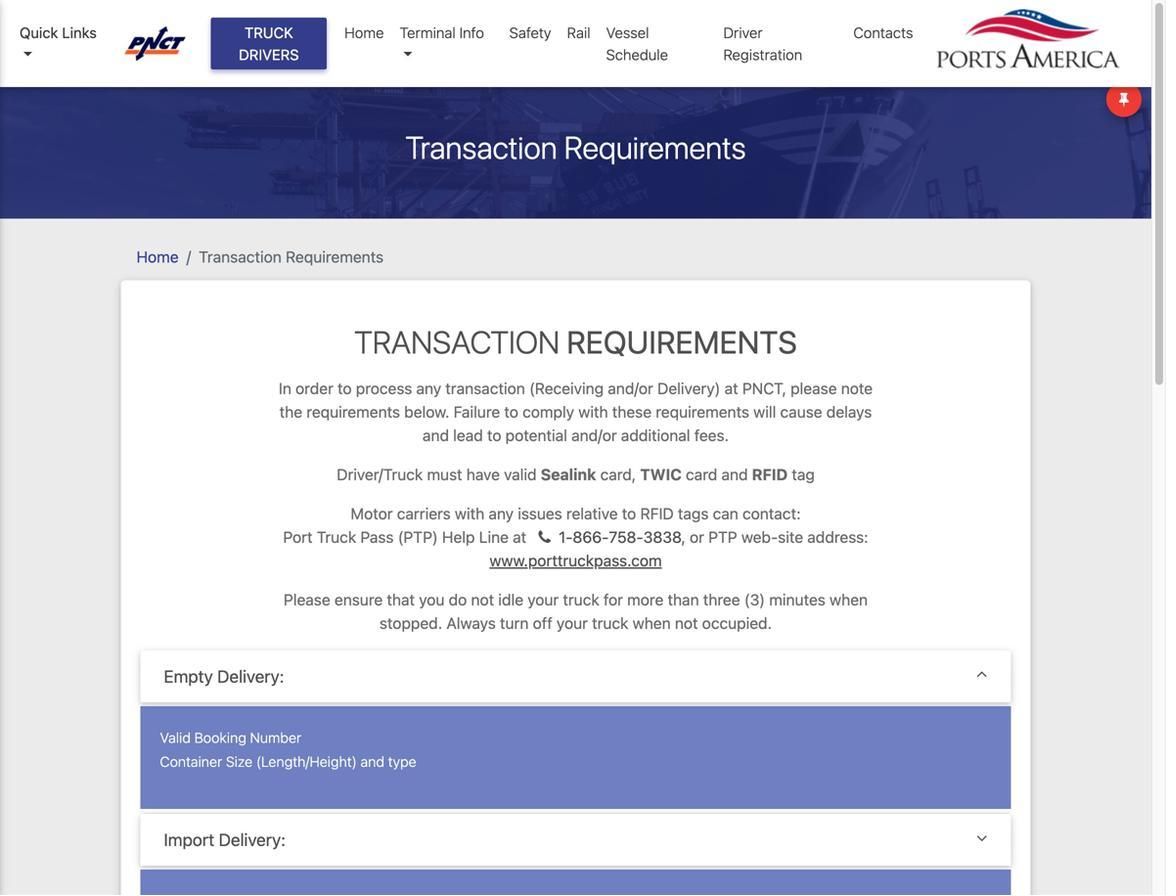 Task type: vqa. For each thing, say whether or not it's contained in the screenshot.
Close icon
no



Task type: locate. For each thing, give the bounding box(es) containing it.
with down (receiving
[[579, 403, 608, 421]]

rfid
[[752, 465, 788, 484], [640, 504, 674, 523]]

2 horizontal spatial and
[[722, 465, 748, 484]]

process
[[356, 379, 412, 398]]

delays
[[827, 403, 872, 421]]

and/or up driver/truck must have valid sealink card, twic card and rfid tag on the bottom of page
[[572, 426, 617, 445]]

driver registration link
[[716, 14, 846, 73]]

angle down image inside "empty delivery:" link
[[977, 666, 988, 684]]

0 horizontal spatial any
[[416, 379, 441, 398]]

these
[[612, 403, 652, 421]]

1 vertical spatial truck
[[317, 528, 356, 547]]

safety
[[509, 24, 552, 41]]

than
[[668, 591, 699, 609]]

requirements up fees.
[[656, 403, 750, 421]]

0 vertical spatial any
[[416, 379, 441, 398]]

valid
[[160, 730, 191, 746]]

vessel schedule
[[606, 24, 668, 63]]

delivery)
[[658, 379, 721, 398]]

valid
[[504, 465, 537, 484]]

when right minutes at right
[[830, 591, 868, 609]]

1 vertical spatial delivery:
[[219, 830, 286, 850]]

2 vertical spatial transaction requirements
[[354, 323, 797, 361]]

1 horizontal spatial when
[[830, 591, 868, 609]]

0 horizontal spatial with
[[455, 504, 485, 523]]

requirements down process
[[307, 403, 400, 421]]

0 horizontal spatial and
[[361, 754, 385, 770]]

not down than
[[675, 614, 698, 633]]

1 vertical spatial rfid
[[640, 504, 674, 523]]

truck up the drivers
[[245, 24, 293, 41]]

0 vertical spatial with
[[579, 403, 608, 421]]

angle down image
[[977, 666, 988, 684], [977, 830, 988, 847]]

to up the potential
[[504, 403, 519, 421]]

1 horizontal spatial at
[[725, 379, 738, 398]]

and left type
[[361, 754, 385, 770]]

angle down image for empty delivery:
[[977, 666, 988, 684]]

0 horizontal spatial requirements
[[307, 403, 400, 421]]

card,
[[600, 465, 636, 484]]

when
[[830, 591, 868, 609], [633, 614, 671, 633]]

empty delivery: tab panel
[[140, 707, 1011, 813]]

your
[[528, 591, 559, 609], [557, 614, 588, 633]]

not right do
[[471, 591, 494, 609]]

1 vertical spatial any
[[489, 504, 514, 523]]

sealink
[[541, 465, 596, 484]]

delivery: for empty delivery:
[[217, 666, 284, 686]]

any inside motor carriers with any issues relative to rfid tags can contact: port truck pass (ptp) help line at
[[489, 504, 514, 523]]

truck inside motor carriers with any issues relative to rfid tags can contact: port truck pass (ptp) help line at
[[317, 528, 356, 547]]

and/or up these
[[608, 379, 654, 398]]

1 requirements from the left
[[307, 403, 400, 421]]

1 horizontal spatial home
[[345, 24, 384, 41]]

1 angle down image from the top
[[977, 666, 988, 684]]

idle
[[498, 591, 524, 609]]

truck
[[245, 24, 293, 41], [317, 528, 356, 547]]

home
[[345, 24, 384, 41], [137, 248, 179, 266]]

at left phone image
[[513, 528, 527, 547]]

1 vertical spatial not
[[675, 614, 698, 633]]

0 horizontal spatial rfid
[[640, 504, 674, 523]]

requirements
[[564, 129, 746, 166], [286, 248, 384, 266], [567, 323, 797, 361]]

1 horizontal spatial requirements
[[656, 403, 750, 421]]

1 vertical spatial your
[[557, 614, 588, 633]]

0 horizontal spatial at
[[513, 528, 527, 547]]

to up 758-
[[622, 504, 636, 523]]

potential
[[506, 426, 567, 445]]

motor carriers with any issues relative to rfid tags can contact: port truck pass (ptp) help line at
[[283, 504, 801, 547]]

delivery: for import delivery:
[[219, 830, 286, 850]]

0 vertical spatial truck
[[245, 24, 293, 41]]

1 vertical spatial at
[[513, 528, 527, 547]]

links
[[62, 24, 97, 41]]

rail link
[[559, 14, 598, 51]]

you
[[419, 591, 445, 609]]

and right card
[[722, 465, 748, 484]]

when down more
[[633, 614, 671, 633]]

contacts
[[854, 24, 913, 41]]

delivery: right empty
[[217, 666, 284, 686]]

angle down image inside import delivery: link
[[977, 830, 988, 847]]

delivery:
[[217, 666, 284, 686], [219, 830, 286, 850]]

home link
[[337, 14, 392, 51], [137, 248, 179, 266]]

1 vertical spatial angle down image
[[977, 830, 988, 847]]

with up help
[[455, 504, 485, 523]]

your right off on the bottom left of page
[[557, 614, 588, 633]]

1 vertical spatial and/or
[[572, 426, 617, 445]]

1 vertical spatial with
[[455, 504, 485, 523]]

rfid left tag on the right of the page
[[752, 465, 788, 484]]

at left pnct,
[[725, 379, 738, 398]]

at
[[725, 379, 738, 398], [513, 528, 527, 547]]

schedule
[[606, 46, 668, 63]]

0 vertical spatial delivery:
[[217, 666, 284, 686]]

2 angle down image from the top
[[977, 830, 988, 847]]

866-
[[573, 528, 609, 547]]

below.
[[404, 403, 450, 421]]

order
[[296, 379, 334, 398]]

driver
[[724, 24, 763, 41]]

0 vertical spatial not
[[471, 591, 494, 609]]

0 vertical spatial and/or
[[608, 379, 654, 398]]

0 vertical spatial transaction requirements
[[406, 129, 746, 166]]

to
[[338, 379, 352, 398], [504, 403, 519, 421], [487, 426, 502, 445], [622, 504, 636, 523]]

0 horizontal spatial truck
[[245, 24, 293, 41]]

2 vertical spatial and
[[361, 754, 385, 770]]

truck drivers link
[[211, 18, 327, 69]]

0 vertical spatial your
[[528, 591, 559, 609]]

pnct,
[[743, 379, 787, 398]]

0 vertical spatial truck
[[563, 591, 600, 609]]

rfid up 3838
[[640, 504, 674, 523]]

truck drivers
[[239, 24, 299, 63]]

size
[[226, 754, 253, 770]]

truck left for
[[563, 591, 600, 609]]

1 horizontal spatial truck
[[317, 528, 356, 547]]

must
[[427, 465, 462, 484]]

and/or
[[608, 379, 654, 398], [572, 426, 617, 445]]

0 vertical spatial transaction
[[406, 129, 557, 166]]

0 horizontal spatial home
[[137, 248, 179, 266]]

2 vertical spatial transaction
[[354, 323, 560, 361]]

1-
[[559, 528, 573, 547]]

and inside valid booking number container size (length/height) and type
[[361, 754, 385, 770]]

off
[[533, 614, 553, 633]]

twic
[[640, 465, 682, 484]]

1 vertical spatial home
[[137, 248, 179, 266]]

0 horizontal spatial not
[[471, 591, 494, 609]]

1 vertical spatial transaction requirements
[[199, 248, 384, 266]]

truck down for
[[592, 614, 629, 633]]

truck right port at left
[[317, 528, 356, 547]]

www.porttruckpass.com
[[490, 551, 662, 570]]

your up off on the bottom left of page
[[528, 591, 559, 609]]

additional
[[621, 426, 690, 445]]

delivery: right the import
[[219, 830, 286, 850]]

1 horizontal spatial any
[[489, 504, 514, 523]]

0 vertical spatial and
[[423, 426, 449, 445]]

1 horizontal spatial and
[[423, 426, 449, 445]]

any
[[416, 379, 441, 398], [489, 504, 514, 523]]

line
[[479, 528, 509, 547]]

at inside in order to process any transaction (receiving and/or delivery) at pnct, please note the requirements below. failure to comply with these requirements will cause delays and lead to potential and/or additional fees.
[[725, 379, 738, 398]]

0 vertical spatial at
[[725, 379, 738, 398]]

container
[[160, 754, 222, 770]]

and down below.
[[423, 426, 449, 445]]

1 vertical spatial home link
[[137, 248, 179, 266]]

3838
[[644, 528, 681, 547]]

the
[[280, 403, 302, 421]]

0 horizontal spatial home link
[[137, 248, 179, 266]]

0 vertical spatial rfid
[[752, 465, 788, 484]]

have
[[467, 465, 500, 484]]

please
[[284, 591, 330, 609]]

safety link
[[502, 14, 559, 51]]

with inside motor carriers with any issues relative to rfid tags can contact: port truck pass (ptp) help line at
[[455, 504, 485, 523]]

any up below.
[[416, 379, 441, 398]]

driver/truck
[[337, 465, 423, 484]]

tab list
[[140, 651, 1011, 895]]

0 vertical spatial angle down image
[[977, 666, 988, 684]]

any inside in order to process any transaction (receiving and/or delivery) at pnct, please note the requirements below. failure to comply with these requirements will cause delays and lead to potential and/or additional fees.
[[416, 379, 441, 398]]

1 horizontal spatial with
[[579, 403, 608, 421]]

issues
[[518, 504, 562, 523]]

site
[[778, 528, 803, 547]]

0 horizontal spatial when
[[633, 614, 671, 633]]

to inside motor carriers with any issues relative to rfid tags can contact: port truck pass (ptp) help line at
[[622, 504, 636, 523]]

1 vertical spatial transaction
[[199, 248, 282, 266]]

port
[[283, 528, 313, 547]]

to right "lead"
[[487, 426, 502, 445]]

0 vertical spatial when
[[830, 591, 868, 609]]

in order to process any transaction (receiving and/or delivery) at pnct, please note the requirements below. failure to comply with these requirements will cause delays and lead to potential and/or additional fees.
[[279, 379, 873, 445]]

angle down image for import delivery:
[[977, 830, 988, 847]]

tags
[[678, 504, 709, 523]]

ptp
[[709, 528, 737, 547]]

any up line
[[489, 504, 514, 523]]

0 vertical spatial home link
[[337, 14, 392, 51]]

1 horizontal spatial home link
[[337, 14, 392, 51]]

1 vertical spatial when
[[633, 614, 671, 633]]



Task type: describe. For each thing, give the bounding box(es) containing it.
1-866-758-3838 link
[[531, 528, 681, 547]]

three
[[703, 591, 740, 609]]

1 vertical spatial and
[[722, 465, 748, 484]]

0 vertical spatial home
[[345, 24, 384, 41]]

registration
[[724, 46, 803, 63]]

,
[[681, 528, 686, 547]]

number
[[250, 730, 302, 746]]

please ensure that you do not idle your truck for more than three (3) minutes when stopped. always turn off your truck when not occupied.
[[284, 591, 868, 633]]

phone image
[[539, 530, 551, 546]]

fees.
[[695, 426, 729, 445]]

for
[[604, 591, 623, 609]]

(ptp)
[[398, 528, 438, 547]]

empty delivery: link
[[164, 666, 988, 687]]

contact:
[[743, 504, 801, 523]]

quick links
[[20, 24, 97, 41]]

please
[[791, 379, 837, 398]]

1 vertical spatial requirements
[[286, 248, 384, 266]]

import
[[164, 830, 214, 850]]

rfid inside motor carriers with any issues relative to rfid tags can contact: port truck pass (ptp) help line at
[[640, 504, 674, 523]]

2 vertical spatial requirements
[[567, 323, 797, 361]]

terminal info link
[[392, 14, 502, 73]]

empty
[[164, 666, 213, 686]]

will
[[754, 403, 776, 421]]

with inside in order to process any transaction (receiving and/or delivery) at pnct, please note the requirements below. failure to comply with these requirements will cause delays and lead to potential and/or additional fees.
[[579, 403, 608, 421]]

758-
[[609, 528, 644, 547]]

do
[[449, 591, 467, 609]]

always
[[447, 614, 496, 633]]

drivers
[[239, 46, 299, 63]]

ensure
[[335, 591, 383, 609]]

rail
[[567, 24, 591, 41]]

www.porttruckpass.com link
[[490, 551, 662, 570]]

web-
[[742, 528, 778, 547]]

empty delivery:
[[164, 666, 284, 686]]

at inside motor carriers with any issues relative to rfid tags can contact: port truck pass (ptp) help line at
[[513, 528, 527, 547]]

carriers
[[397, 504, 451, 523]]

terminal info
[[400, 24, 484, 41]]

import delivery: link
[[164, 830, 988, 851]]

turn
[[500, 614, 529, 633]]

comply
[[523, 403, 574, 421]]

info
[[459, 24, 484, 41]]

2 requirements from the left
[[656, 403, 750, 421]]

or
[[690, 528, 705, 547]]

cause
[[780, 403, 823, 421]]

import delivery:
[[164, 830, 286, 850]]

contacts link
[[846, 14, 921, 51]]

can
[[713, 504, 739, 523]]

(receiving
[[529, 379, 604, 398]]

valid booking number container size (length/height) and type
[[160, 730, 417, 770]]

in
[[279, 379, 291, 398]]

that
[[387, 591, 415, 609]]

to right order
[[338, 379, 352, 398]]

quick
[[20, 24, 58, 41]]

terminal
[[400, 24, 456, 41]]

quick links link
[[20, 22, 106, 66]]

0 vertical spatial requirements
[[564, 129, 746, 166]]

help
[[442, 528, 475, 547]]

tag
[[792, 465, 815, 484]]

note
[[841, 379, 873, 398]]

1 vertical spatial truck
[[592, 614, 629, 633]]

(length/height)
[[256, 754, 357, 770]]

minutes
[[769, 591, 826, 609]]

booking
[[194, 730, 246, 746]]

(3)
[[744, 591, 765, 609]]

truck inside truck drivers
[[245, 24, 293, 41]]

pass
[[360, 528, 394, 547]]

motor
[[351, 504, 393, 523]]

vessel
[[606, 24, 649, 41]]

and inside in order to process any transaction (receiving and/or delivery) at pnct, please note the requirements below. failure to comply with these requirements will cause delays and lead to potential and/or additional fees.
[[423, 426, 449, 445]]

1-866-758-3838
[[555, 528, 681, 547]]

address:
[[808, 528, 869, 547]]

transaction
[[446, 379, 525, 398]]

, or ptp web-site address: www.porttruckpass.com
[[490, 528, 869, 570]]

vessel schedule link
[[598, 14, 716, 73]]

occupied.
[[702, 614, 772, 633]]

stopped.
[[380, 614, 442, 633]]

driver/truck must have valid sealink card, twic card and rfid tag
[[337, 465, 815, 484]]

type
[[388, 754, 417, 770]]

tab list containing empty delivery:
[[140, 651, 1011, 895]]

card
[[686, 465, 718, 484]]

1 horizontal spatial not
[[675, 614, 698, 633]]

import delivery: tab panel
[[140, 870, 1011, 895]]

relative
[[567, 504, 618, 523]]

1 horizontal spatial rfid
[[752, 465, 788, 484]]



